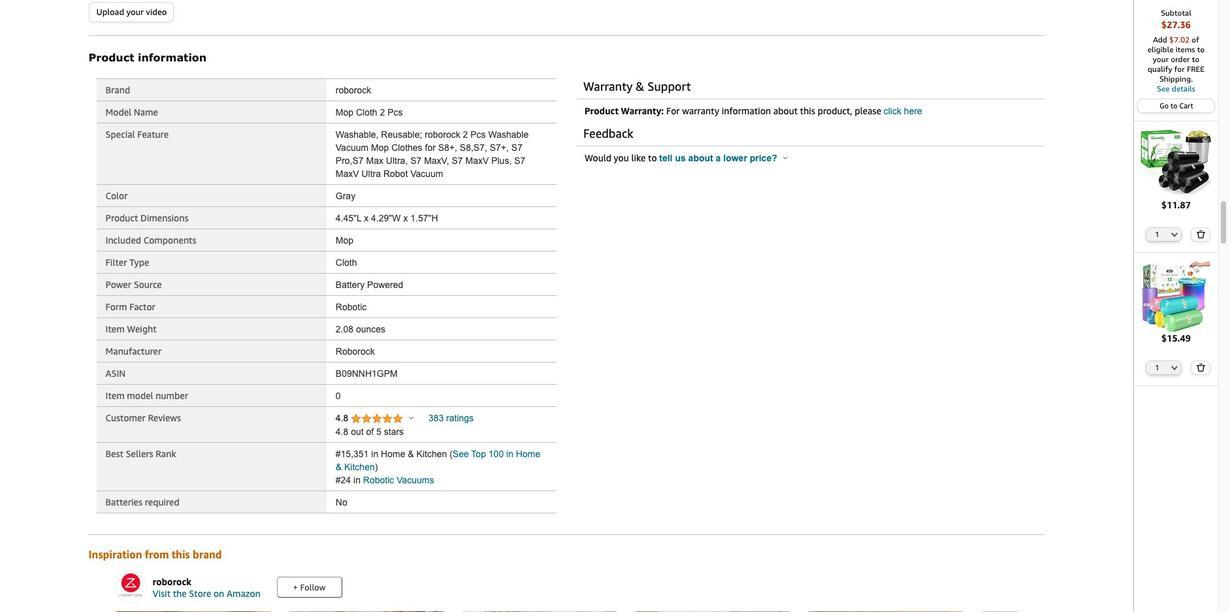 Task type: locate. For each thing, give the bounding box(es) containing it.
mop inside washable, reusable; roborock 2 pcs washable vacuum mop clothes for s8+, s8,s7, s7+, s7 pro,s7 max ultra, s7 maxv, s7 maxv plus, s7 maxv ultra robot vacuum
[[371, 143, 389, 153]]

roborock
[[336, 85, 371, 96], [425, 130, 461, 140], [153, 576, 192, 587]]

0 vertical spatial see
[[1158, 84, 1170, 93]]

washable,
[[336, 130, 379, 140]]

5
[[377, 427, 382, 437]]

maxv down pro,s7
[[336, 169, 359, 179]]

0 horizontal spatial roborock
[[153, 576, 192, 587]]

0 vertical spatial your
[[126, 7, 144, 17]]

warranty & support
[[584, 79, 691, 94]]

go
[[1160, 101, 1170, 110]]

1 horizontal spatial roborock
[[336, 85, 371, 96]]

s7+,
[[490, 143, 509, 153]]

mop up max
[[371, 143, 389, 153]]

pcs up reusable; at top
[[388, 107, 403, 118]]

2 home from the left
[[516, 449, 541, 460]]

kitchen left (
[[417, 449, 447, 460]]

s7 right plus,
[[515, 156, 526, 166]]

your left video
[[126, 7, 144, 17]]

clothes
[[392, 143, 423, 153]]

2 vertical spatial roborock
[[153, 576, 192, 587]]

2 dropdown image from the top
[[1172, 366, 1179, 371]]

mop for mop cloth 2 pcs
[[336, 107, 354, 118]]

item
[[106, 324, 125, 335], [106, 390, 125, 401]]

mop for mop
[[336, 235, 354, 246]]

2 4.8 from the top
[[336, 427, 349, 437]]

roborock inside roborock visit the store on amazon
[[153, 576, 192, 587]]

in right 100 at the bottom left of the page
[[507, 449, 514, 460]]

1 horizontal spatial for
[[1175, 64, 1186, 74]]

1 horizontal spatial in
[[371, 449, 379, 460]]

1 vertical spatial maxv
[[336, 169, 359, 179]]

order
[[1171, 54, 1191, 64]]

1 x from the left
[[364, 213, 369, 224]]

for inside of eligible items to your order to qualify for free shipping.
[[1175, 64, 1186, 74]]

0 vertical spatial item
[[106, 324, 125, 335]]

mop down 4.45"l
[[336, 235, 354, 246]]

here
[[905, 106, 923, 116]]

of inside of eligible items to your order to qualify for free shipping.
[[1192, 35, 1200, 44]]

eligible
[[1148, 44, 1174, 54]]

see left top
[[453, 449, 469, 460]]

1 vertical spatial for
[[425, 143, 436, 153]]

model
[[106, 107, 131, 118]]

0 horizontal spatial about
[[689, 153, 714, 164]]

see up go
[[1158, 84, 1170, 93]]

2 vertical spatial mop
[[336, 235, 354, 246]]

cloth up washable, on the top of the page
[[356, 107, 378, 118]]

robotic down )
[[363, 475, 394, 486]]

1 vertical spatial roborock
[[425, 130, 461, 140]]

see for top
[[453, 449, 469, 460]]

& up #24
[[336, 462, 342, 473]]

1 vertical spatial mop
[[371, 143, 389, 153]]

your left order at the top right of page
[[1154, 54, 1169, 64]]

$27.36
[[1162, 19, 1192, 30]]

0 horizontal spatial information
[[138, 51, 207, 64]]

follow
[[300, 582, 326, 593]]

home down stars
[[381, 449, 406, 460]]

for left free
[[1175, 64, 1186, 74]]

0 horizontal spatial home
[[381, 449, 406, 460]]

the
[[173, 588, 187, 599]]

amazon
[[227, 588, 261, 599]]

this left product,
[[801, 105, 816, 116]]

4.8 up out
[[336, 413, 351, 424]]

product,
[[818, 105, 853, 116]]

pcs up s8,s7,
[[471, 130, 486, 140]]

dropdown image
[[1172, 232, 1179, 237], [1172, 366, 1179, 371]]

4.8 inside button
[[336, 413, 351, 424]]

0 horizontal spatial in
[[354, 475, 361, 486]]

1 vertical spatial &
[[408, 449, 414, 460]]

product up included
[[106, 213, 138, 224]]

1 vertical spatial kitchen
[[344, 462, 375, 473]]

2 up s8,s7,
[[463, 130, 468, 140]]

1 vertical spatial see
[[453, 449, 469, 460]]

shipping.
[[1160, 74, 1194, 84]]

washable
[[489, 130, 529, 140]]

$11.87
[[1162, 199, 1192, 210]]

in right #24
[[354, 475, 361, 486]]

delete image
[[1197, 230, 1206, 238]]

0 vertical spatial maxv
[[466, 156, 489, 166]]

0 vertical spatial 1
[[1156, 230, 1160, 238]]

dropdown image for $15.49
[[1172, 366, 1179, 371]]

0 vertical spatial product
[[89, 51, 134, 64]]

item down form
[[106, 324, 125, 335]]

0 vertical spatial &
[[636, 79, 645, 94]]

2 1 from the top
[[1156, 364, 1160, 372]]

1 left delete image
[[1156, 230, 1160, 238]]

mop up washable, on the top of the page
[[336, 107, 354, 118]]

4 list item from the left
[[634, 611, 791, 612]]

included components
[[106, 235, 196, 246]]

mop
[[336, 107, 354, 118], [371, 143, 389, 153], [336, 235, 354, 246]]

list item
[[115, 611, 272, 612], [288, 611, 445, 612], [461, 611, 618, 612], [634, 611, 791, 612], [808, 611, 964, 612], [981, 611, 1138, 612]]

2 horizontal spatial &
[[636, 79, 645, 94]]

2 x from the left
[[404, 213, 408, 224]]

4.8 left out
[[336, 427, 349, 437]]

pcs
[[388, 107, 403, 118], [471, 130, 486, 140]]

1 vertical spatial dropdown image
[[1172, 366, 1179, 371]]

1 vertical spatial information
[[722, 105, 771, 116]]

1 horizontal spatial see
[[1158, 84, 1170, 93]]

best sellers rank
[[106, 449, 176, 460]]

roborock up the mop cloth 2 pcs
[[336, 85, 371, 96]]

kitchen down #15,351
[[344, 462, 375, 473]]

in for vacuums
[[354, 475, 361, 486]]

hommaly 1.2 gallon 240 pcs small black trash bags, strong garbage bags, bathroom trash can bin liners unscented, mini plastic bags for office, waste basket liner, fit 3,4.5,6 liters, 0.5,0.8,1,1.2 gal image
[[1141, 127, 1213, 198]]

about up popover icon on the right top of page
[[774, 105, 798, 116]]

0 horizontal spatial vacuum
[[336, 143, 369, 153]]

see
[[1158, 84, 1170, 93], [453, 449, 469, 460]]

kitchen
[[417, 449, 447, 460], [344, 462, 375, 473]]

2 up reusable; at top
[[380, 107, 385, 118]]

0 horizontal spatial of
[[366, 427, 374, 437]]

product for product information
[[89, 51, 134, 64]]

1 horizontal spatial this
[[801, 105, 816, 116]]

0 horizontal spatial your
[[126, 7, 144, 17]]

1 vertical spatial vacuum
[[411, 169, 443, 179]]

vacuum up pro,s7
[[336, 143, 369, 153]]

to right go
[[1171, 101, 1178, 110]]

product
[[89, 51, 134, 64], [585, 105, 619, 116], [106, 213, 138, 224]]

of eligible items to your order to qualify for free shipping.
[[1148, 35, 1205, 84]]

for
[[667, 105, 680, 116]]

100
[[489, 449, 504, 460]]

0 horizontal spatial pcs
[[388, 107, 403, 118]]

brand
[[106, 84, 130, 96]]

(
[[450, 449, 453, 460]]

0 vertical spatial dropdown image
[[1172, 232, 1179, 237]]

1 dropdown image from the top
[[1172, 232, 1179, 237]]

1.2 gallon/330pcs strong trash bags colorful clear garbage bags by teivio, bathroom trash can bin liners, small plastic bags for home office kitchen, multicolor image
[[1141, 261, 1213, 332]]

1 horizontal spatial information
[[722, 105, 771, 116]]

1 vertical spatial your
[[1154, 54, 1169, 64]]

list
[[115, 611, 1229, 612]]

4.45"l
[[336, 213, 362, 224]]

0 vertical spatial robotic
[[336, 302, 367, 313]]

no
[[336, 498, 348, 508]]

in up )
[[371, 449, 379, 460]]

s7 down s8+, at the left
[[452, 156, 463, 166]]

roborock up s8+, at the left
[[425, 130, 461, 140]]

0 vertical spatial kitchen
[[417, 449, 447, 460]]

model name
[[106, 107, 158, 118]]

0 horizontal spatial &
[[336, 462, 342, 473]]

1 1 from the top
[[1156, 230, 1160, 238]]

x right 4.45"l
[[364, 213, 369, 224]]

this
[[801, 105, 816, 116], [172, 549, 190, 562]]

robotic
[[336, 302, 367, 313], [363, 475, 394, 486]]

details
[[1172, 84, 1196, 93]]

1 left delete icon
[[1156, 364, 1160, 372]]

product up feedback
[[585, 105, 619, 116]]

1 vertical spatial item
[[106, 390, 125, 401]]

1 horizontal spatial kitchen
[[417, 449, 447, 460]]

about left a
[[689, 153, 714, 164]]

video
[[146, 7, 167, 17]]

information right warranty
[[722, 105, 771, 116]]

tell
[[660, 153, 673, 164]]

2 vertical spatial &
[[336, 462, 342, 473]]

1 horizontal spatial 2
[[463, 130, 468, 140]]

0 horizontal spatial x
[[364, 213, 369, 224]]

4.8 for 4.8 out of 5 stars
[[336, 427, 349, 437]]

1 vertical spatial 4.8
[[336, 427, 349, 437]]

item for item model number
[[106, 390, 125, 401]]

$15.49
[[1162, 333, 1192, 344]]

1 horizontal spatial your
[[1154, 54, 1169, 64]]

#24
[[336, 475, 351, 486]]

& up warranty: at the top of page
[[636, 79, 645, 94]]

1 4.8 from the top
[[336, 413, 351, 424]]

for inside washable, reusable; roborock 2 pcs washable vacuum mop clothes for s8+, s8,s7, s7+, s7 pro,s7 max ultra, s7 maxv, s7 maxv plus, s7 maxv ultra robot vacuum
[[425, 143, 436, 153]]

2
[[380, 107, 385, 118], [463, 130, 468, 140]]

would
[[585, 152, 612, 164]]

0 horizontal spatial maxv
[[336, 169, 359, 179]]

s7
[[512, 143, 523, 153], [411, 156, 422, 166], [452, 156, 463, 166], [515, 156, 526, 166]]

ratings
[[446, 413, 474, 424]]

1 vertical spatial 2
[[463, 130, 468, 140]]

please
[[855, 105, 882, 116]]

your inside "link"
[[126, 7, 144, 17]]

of right $7.02
[[1192, 35, 1200, 44]]

1 horizontal spatial of
[[1192, 35, 1200, 44]]

1 item from the top
[[106, 324, 125, 335]]

us
[[675, 153, 686, 164]]

brand
[[193, 549, 222, 562]]

0 vertical spatial this
[[801, 105, 816, 116]]

home right 100 at the bottom left of the page
[[516, 449, 541, 460]]

cloth
[[356, 107, 378, 118], [336, 258, 357, 268]]

)
[[375, 462, 378, 473]]

filter
[[106, 257, 127, 268]]

dropdown image left delete image
[[1172, 232, 1179, 237]]

0 vertical spatial pcs
[[388, 107, 403, 118]]

0 horizontal spatial for
[[425, 143, 436, 153]]

1 vertical spatial 1
[[1156, 364, 1160, 372]]

cloth up battery
[[336, 258, 357, 268]]

1 horizontal spatial home
[[516, 449, 541, 460]]

reviews
[[148, 413, 181, 424]]

1 horizontal spatial pcs
[[471, 130, 486, 140]]

your inside of eligible items to your order to qualify for free shipping.
[[1154, 54, 1169, 64]]

2 vertical spatial product
[[106, 213, 138, 224]]

x left 1.57"h
[[404, 213, 408, 224]]

2 horizontal spatial in
[[507, 449, 514, 460]]

price?
[[750, 153, 778, 164]]

vacuum
[[336, 143, 369, 153], [411, 169, 443, 179]]

vacuums
[[397, 475, 434, 486]]

1 vertical spatial robotic
[[363, 475, 394, 486]]

0 horizontal spatial kitchen
[[344, 462, 375, 473]]

None submit
[[1192, 228, 1210, 241], [1192, 362, 1210, 375], [1192, 228, 1210, 241], [1192, 362, 1210, 375]]

product up brand in the top left of the page
[[89, 51, 134, 64]]

in
[[371, 449, 379, 460], [507, 449, 514, 460], [354, 475, 361, 486]]

383 ratings link
[[429, 413, 474, 424]]

s7 down the washable
[[512, 143, 523, 153]]

0 vertical spatial for
[[1175, 64, 1186, 74]]

1 vertical spatial about
[[689, 153, 714, 164]]

model
[[127, 390, 153, 401]]

dropdown image left delete icon
[[1172, 366, 1179, 371]]

reusable;
[[381, 130, 422, 140]]

2 horizontal spatial roborock
[[425, 130, 461, 140]]

see top 100 in home & kitchen
[[336, 449, 541, 473]]

0 horizontal spatial see
[[453, 449, 469, 460]]

6 list item from the left
[[981, 611, 1138, 612]]

roborock up the
[[153, 576, 192, 587]]

item down the asin
[[106, 390, 125, 401]]

product for product warranty: for warranty information about this product, please click here
[[585, 105, 619, 116]]

roborock for roborock visit the store on amazon
[[153, 576, 192, 587]]

maxv down s8,s7,
[[466, 156, 489, 166]]

for up maxv,
[[425, 143, 436, 153]]

0 vertical spatial of
[[1192, 35, 1200, 44]]

power source
[[106, 279, 162, 290]]

1 horizontal spatial about
[[774, 105, 798, 116]]

add
[[1154, 35, 1168, 44]]

& up vacuums
[[408, 449, 414, 460]]

upload your video
[[96, 7, 167, 17]]

vacuum down maxv,
[[411, 169, 443, 179]]

information down video
[[138, 51, 207, 64]]

5 list item from the left
[[808, 611, 964, 612]]

powered
[[367, 280, 403, 290]]

of left 5
[[366, 427, 374, 437]]

383 ratings
[[429, 413, 474, 424]]

1 horizontal spatial maxv
[[466, 156, 489, 166]]

0 vertical spatial 2
[[380, 107, 385, 118]]

ounces
[[356, 324, 386, 335]]

1 for $11.87
[[1156, 230, 1160, 238]]

0 vertical spatial roborock
[[336, 85, 371, 96]]

0 horizontal spatial this
[[172, 549, 190, 562]]

0 horizontal spatial 2
[[380, 107, 385, 118]]

+ follow
[[293, 582, 326, 593]]

this right from
[[172, 549, 190, 562]]

& inside "see top 100 in home & kitchen"
[[336, 462, 342, 473]]

1 vertical spatial product
[[585, 105, 619, 116]]

number
[[156, 390, 188, 401]]

a
[[716, 153, 721, 164]]

popover image
[[784, 156, 788, 160]]

0 vertical spatial 4.8
[[336, 413, 351, 424]]

robotic down battery
[[336, 302, 367, 313]]

1 vertical spatial pcs
[[471, 130, 486, 140]]

of
[[1192, 35, 1200, 44], [366, 427, 374, 437]]

see inside "see top 100 in home & kitchen"
[[453, 449, 469, 460]]

2 item from the top
[[106, 390, 125, 401]]

1 horizontal spatial x
[[404, 213, 408, 224]]

like
[[632, 152, 646, 164]]

0 vertical spatial mop
[[336, 107, 354, 118]]

components
[[144, 235, 196, 246]]

see for details
[[1158, 84, 1170, 93]]



Task type: describe. For each thing, give the bounding box(es) containing it.
power
[[106, 279, 131, 290]]

to right items
[[1198, 44, 1205, 54]]

+
[[293, 582, 298, 593]]

item model number
[[106, 390, 188, 401]]

1 vertical spatial cloth
[[336, 258, 357, 268]]

see details link
[[1141, 84, 1212, 93]]

go to cart
[[1160, 101, 1194, 110]]

lower
[[724, 153, 748, 164]]

item for item weight
[[106, 324, 125, 335]]

product dimensions
[[106, 213, 189, 224]]

roborock inside washable, reusable; roborock 2 pcs washable vacuum mop clothes for s8+, s8,s7, s7+, s7 pro,s7 max ultra, s7 maxv, s7 maxv plus, s7 maxv ultra robot vacuum
[[425, 130, 461, 140]]

qualify
[[1148, 64, 1173, 74]]

see details
[[1158, 84, 1196, 93]]

required
[[145, 497, 180, 508]]

stars
[[384, 427, 404, 437]]

roborock for roborock
[[336, 85, 371, 96]]

2.08 ounces
[[336, 324, 386, 335]]

ultra
[[362, 169, 381, 179]]

item weight
[[106, 324, 157, 335]]

gray
[[336, 191, 356, 201]]

home inside "see top 100 in home & kitchen"
[[516, 449, 541, 460]]

robotic vacuums link
[[363, 475, 434, 486]]

dimensions
[[141, 213, 189, 224]]

1 for $15.49
[[1156, 364, 1160, 372]]

delete image
[[1197, 364, 1206, 372]]

0 vertical spatial vacuum
[[336, 143, 369, 153]]

feedback
[[584, 126, 634, 141]]

free
[[1188, 64, 1205, 74]]

$7.02
[[1170, 35, 1190, 44]]

1 horizontal spatial &
[[408, 449, 414, 460]]

feature
[[137, 129, 169, 140]]

roborock
[[336, 347, 375, 357]]

on
[[214, 588, 224, 599]]

plus,
[[492, 156, 512, 166]]

out
[[351, 427, 364, 437]]

source
[[134, 279, 162, 290]]

roborock visit the store on amazon
[[153, 576, 261, 599]]

to left tell
[[648, 152, 657, 164]]

special feature
[[106, 129, 169, 140]]

4.8 for 4.8
[[336, 413, 351, 424]]

filter type
[[106, 257, 149, 268]]

customer reviews
[[106, 413, 181, 424]]

you
[[614, 152, 629, 164]]

#24 in robotic vacuums
[[336, 475, 434, 486]]

upload
[[96, 7, 124, 17]]

#15,351
[[336, 449, 369, 460]]

kitchen inside "see top 100 in home & kitchen"
[[344, 462, 375, 473]]

items
[[1176, 44, 1196, 54]]

go to cart link
[[1139, 99, 1215, 112]]

383
[[429, 413, 444, 424]]

rank
[[156, 449, 176, 460]]

click
[[884, 106, 902, 116]]

battery powered
[[336, 280, 403, 290]]

from
[[145, 549, 169, 562]]

in for &
[[371, 449, 379, 460]]

color
[[106, 190, 128, 201]]

maxv,
[[424, 156, 449, 166]]

dropdown image for $11.87
[[1172, 232, 1179, 237]]

pro,s7
[[336, 156, 364, 166]]

in inside "see top 100 in home & kitchen"
[[507, 449, 514, 460]]

upload your video link
[[89, 3, 173, 22]]

tell us about a lower price?
[[660, 153, 780, 164]]

+ follow button
[[277, 577, 342, 598]]

2 list item from the left
[[288, 611, 445, 612]]

weight
[[127, 324, 157, 335]]

popover image
[[409, 416, 414, 420]]

2 inside washable, reusable; roborock 2 pcs washable vacuum mop clothes for s8+, s8,s7, s7+, s7 pro,s7 max ultra, s7 maxv, s7 maxv plus, s7 maxv ultra robot vacuum
[[463, 130, 468, 140]]

sellers
[[126, 449, 153, 460]]

0 vertical spatial cloth
[[356, 107, 378, 118]]

1 home from the left
[[381, 449, 406, 460]]

customer
[[106, 413, 146, 424]]

1 vertical spatial this
[[172, 549, 190, 562]]

see top 100 in home & kitchen link
[[336, 449, 541, 473]]

1.57"h
[[411, 213, 438, 224]]

s8+,
[[438, 143, 457, 153]]

subtotal
[[1162, 8, 1192, 18]]

1 list item from the left
[[115, 611, 272, 612]]

to right order at the top right of page
[[1193, 54, 1200, 64]]

inspiration
[[89, 549, 142, 562]]

best
[[106, 449, 123, 460]]

s7 down clothes
[[411, 156, 422, 166]]

form factor
[[106, 301, 155, 313]]

3 list item from the left
[[461, 611, 618, 612]]

mop cloth 2 pcs
[[336, 107, 403, 118]]

s8,s7,
[[460, 143, 487, 153]]

included
[[106, 235, 141, 246]]

1 horizontal spatial vacuum
[[411, 169, 443, 179]]

max
[[366, 156, 384, 166]]

0 vertical spatial information
[[138, 51, 207, 64]]

factor
[[130, 301, 155, 313]]

top
[[471, 449, 486, 460]]

4.45"l x 4.29"w x 1.57"h
[[336, 213, 438, 224]]

4.29"w
[[371, 213, 401, 224]]

subtotal $27.36
[[1162, 8, 1192, 30]]

washable, reusable; roborock 2 pcs washable vacuum mop clothes for s8+, s8,s7, s7+, s7 pro,s7 max ultra, s7 maxv, s7 maxv plus, s7 maxv ultra robot vacuum
[[336, 130, 529, 179]]

product information
[[89, 51, 207, 64]]

battery
[[336, 280, 365, 290]]

manufacturer
[[106, 346, 162, 357]]

b09nnh1gpm
[[336, 369, 398, 379]]

form
[[106, 301, 127, 313]]

cart
[[1180, 101, 1194, 110]]

pcs inside washable, reusable; roborock 2 pcs washable vacuum mop clothes for s8+, s8,s7, s7+, s7 pro,s7 max ultra, s7 maxv, s7 maxv plus, s7 maxv ultra robot vacuum
[[471, 130, 486, 140]]

0 vertical spatial about
[[774, 105, 798, 116]]

1 vertical spatial of
[[366, 427, 374, 437]]

product for product dimensions
[[106, 213, 138, 224]]



Task type: vqa. For each thing, say whether or not it's contained in the screenshot.


